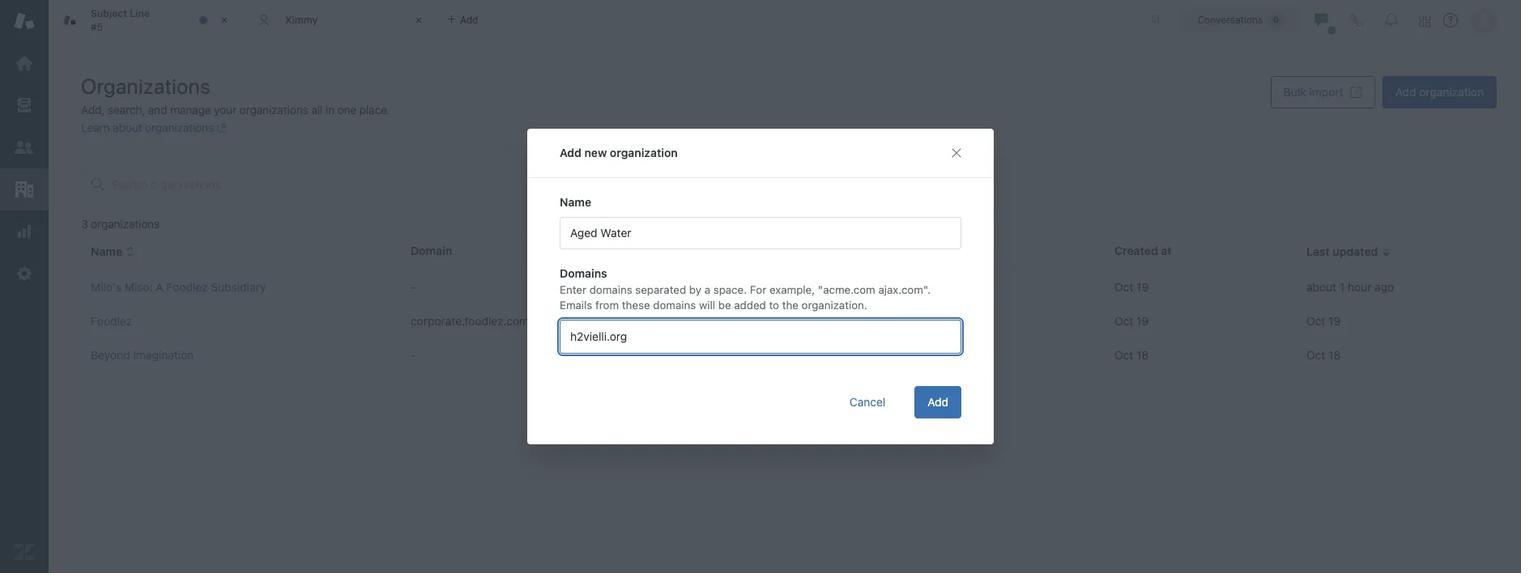Task type: locate. For each thing, give the bounding box(es) containing it.
19
[[1137, 280, 1149, 294], [1137, 315, 1149, 328], [1329, 315, 1341, 328]]

add new organization dialog
[[527, 129, 994, 445]]

domains down separated
[[653, 299, 696, 312]]

organizations inside organizations add, search, and manage your organizations all in one place.
[[240, 103, 308, 117]]

organizations up name button
[[91, 218, 160, 231]]

19 for about 1 hour ago
[[1137, 280, 1149, 294]]

0 horizontal spatial about
[[113, 121, 142, 134]]

subject
[[91, 8, 127, 19]]

miso:
[[125, 280, 153, 294]]

add left new
[[560, 146, 582, 160]]

1 18 from the left
[[1137, 348, 1149, 362]]

Name text field
[[560, 217, 962, 250]]

#5
[[91, 21, 103, 32]]

1 vertical spatial foodservice
[[734, 317, 782, 327]]

2 vertical spatial organizations
[[91, 218, 160, 231]]

domains up from
[[589, 283, 632, 296]]

1 vertical spatial add
[[560, 146, 582, 160]]

"acme.com
[[818, 283, 875, 296]]

0 vertical spatial add
[[1396, 85, 1416, 99]]

close image
[[411, 12, 427, 28]]

main element
[[0, 0, 49, 574]]

domains
[[589, 283, 632, 296], [653, 299, 696, 312]]

0 horizontal spatial name
[[91, 245, 122, 259]]

about down search,
[[113, 121, 142, 134]]

1 horizontal spatial 18
[[1329, 348, 1341, 362]]

1 vertical spatial name
[[91, 245, 122, 259]]

added
[[734, 299, 766, 312]]

2 horizontal spatial add
[[1396, 85, 1416, 99]]

organization inside button
[[1419, 85, 1484, 99]]

0 vertical spatial name
[[560, 196, 591, 209]]

name down the 3 organizations
[[91, 245, 122, 259]]

hour
[[1348, 280, 1372, 294]]

foodlez
[[166, 280, 208, 294], [91, 315, 132, 328]]

ago
[[1375, 280, 1394, 294]]

in
[[326, 103, 334, 117]]

add
[[1396, 85, 1416, 99], [560, 146, 582, 160], [928, 396, 949, 409]]

enter
[[560, 283, 587, 296]]

oct for about 1 hour ago
[[1115, 280, 1134, 294]]

add organization button
[[1383, 76, 1497, 109]]

foodservice
[[734, 283, 782, 292], [734, 317, 782, 327]]

0 vertical spatial organization
[[1419, 85, 1484, 99]]

(opens in a new tab) image
[[214, 123, 226, 133]]

import
[[1310, 85, 1344, 99]]

imagination
[[133, 348, 194, 362]]

tab containing subject line
[[49, 0, 243, 41]]

add right cancel
[[928, 396, 949, 409]]

organization down get help icon
[[1419, 85, 1484, 99]]

domains enter domains separated by a space. for example, "acme.com ajax.com". emails from these domains will be added to the organization.
[[560, 267, 931, 312]]

organization right new
[[610, 146, 678, 160]]

foodservice for -
[[734, 283, 782, 292]]

name button
[[91, 245, 135, 259]]

19 for oct 19
[[1137, 315, 1149, 328]]

1 vertical spatial organization
[[610, 146, 678, 160]]

1 vertical spatial domains
[[653, 299, 696, 312]]

1 vertical spatial about
[[1307, 280, 1337, 294]]

name down new
[[560, 196, 591, 209]]

None text field
[[569, 322, 633, 351]]

domains
[[560, 267, 607, 280]]

name inside button
[[91, 245, 122, 259]]

a
[[156, 280, 163, 294]]

ajax.com".
[[878, 283, 931, 296]]

add right import on the top
[[1396, 85, 1416, 99]]

milo's miso: a foodlez subsidiary
[[91, 280, 266, 294]]

by
[[689, 283, 702, 296]]

0 horizontal spatial 18
[[1137, 348, 1149, 362]]

add new organization
[[560, 146, 678, 160]]

about
[[113, 121, 142, 134], [1307, 280, 1337, 294]]

beyond imagination link
[[91, 348, 194, 362]]

subsidiary
[[211, 280, 266, 294]]

cancel button
[[837, 386, 899, 419]]

2 vertical spatial add
[[928, 396, 949, 409]]

updated
[[1333, 245, 1378, 259]]

and
[[148, 103, 167, 117]]

tab
[[49, 0, 243, 41]]

1 horizontal spatial name
[[560, 196, 591, 209]]

separated
[[635, 283, 686, 296]]

ximmy tab
[[243, 0, 437, 41]]

the
[[782, 299, 799, 312]]

foodlez right a
[[166, 280, 208, 294]]

example,
[[770, 283, 815, 296]]

0 vertical spatial organizations
[[240, 103, 308, 117]]

Search organizations field
[[111, 177, 435, 192]]

1 foodservice from the top
[[734, 283, 782, 292]]

conversations button
[[1180, 7, 1300, 33]]

2 foodservice from the top
[[734, 317, 782, 327]]

0 horizontal spatial add
[[560, 146, 582, 160]]

close image
[[216, 12, 232, 28]]

0 vertical spatial foodservice
[[734, 283, 782, 292]]

add organization
[[1396, 85, 1484, 99]]

oct
[[1115, 280, 1134, 294], [1115, 315, 1134, 328], [1307, 315, 1326, 328], [1115, 348, 1134, 362], [1307, 348, 1326, 362]]

about left '1'
[[1307, 280, 1337, 294]]

1 horizontal spatial foodlez
[[166, 280, 208, 294]]

1 horizontal spatial oct 18
[[1307, 348, 1341, 362]]

1 horizontal spatial organization
[[1419, 85, 1484, 99]]

name inside add new organization dialog
[[560, 196, 591, 209]]

cancel
[[850, 396, 886, 409]]

organizations down manage
[[145, 121, 214, 134]]

admin image
[[14, 263, 35, 284]]

reporting image
[[14, 221, 35, 242]]

- down the corporate.foodlez.com
[[411, 348, 416, 362]]

zendesk image
[[14, 542, 35, 563]]

0 horizontal spatial oct 18
[[1115, 348, 1149, 362]]

organizations left all
[[240, 103, 308, 117]]

from
[[595, 299, 619, 312]]

ximmy
[[285, 14, 318, 25]]

organizations
[[240, 103, 308, 117], [145, 121, 214, 134], [91, 218, 160, 231]]

2 oct 18 from the left
[[1307, 348, 1341, 362]]

0 horizontal spatial foodlez
[[91, 315, 132, 328]]

oct for oct 18
[[1115, 348, 1134, 362]]

organization
[[1419, 85, 1484, 99], [610, 146, 678, 160]]

name
[[560, 196, 591, 209], [91, 245, 122, 259]]

bulk
[[1284, 85, 1306, 99]]

oct 18
[[1115, 348, 1149, 362], [1307, 348, 1341, 362]]

0 horizontal spatial domains
[[589, 283, 632, 296]]

0 horizontal spatial organization
[[610, 146, 678, 160]]

place.
[[359, 103, 390, 117]]

0 vertical spatial about
[[113, 121, 142, 134]]

foodservice up added
[[734, 283, 782, 292]]

oct 19
[[1115, 280, 1149, 294], [1115, 315, 1149, 328], [1307, 315, 1341, 328]]

one
[[337, 103, 356, 117]]

0 vertical spatial domains
[[589, 283, 632, 296]]

-
[[411, 280, 416, 294], [411, 348, 416, 362], [731, 348, 736, 362]]

1
[[1340, 280, 1345, 294]]

1 horizontal spatial add
[[928, 396, 949, 409]]

foodlez up beyond
[[91, 315, 132, 328]]

corporate.foodlez.com
[[411, 315, 529, 328]]

- up the corporate.foodlez.com
[[411, 280, 416, 294]]

foodservice down added
[[734, 317, 782, 327]]

18
[[1137, 348, 1149, 362], [1329, 348, 1341, 362]]



Task type: describe. For each thing, give the bounding box(es) containing it.
add for organization
[[1396, 85, 1416, 99]]

all
[[311, 103, 323, 117]]

milo's miso: a foodlez subsidiary link
[[91, 280, 266, 294]]

to
[[769, 299, 779, 312]]

be
[[718, 299, 731, 312]]

add for new
[[560, 146, 582, 160]]

1 horizontal spatial about
[[1307, 280, 1337, 294]]

manage
[[170, 103, 211, 117]]

beyond imagination
[[91, 348, 194, 362]]

learn about organizations
[[81, 121, 214, 134]]

line
[[130, 8, 150, 19]]

none text field inside add new organization dialog
[[569, 322, 633, 351]]

your
[[214, 103, 237, 117]]

oct for oct 19
[[1115, 315, 1134, 328]]

organizations add, search, and manage your organizations all in one place.
[[81, 73, 390, 117]]

tabs tab list
[[49, 0, 1134, 41]]

bulk import button
[[1271, 76, 1376, 109]]

organization inside dialog
[[610, 146, 678, 160]]

get started image
[[14, 53, 35, 74]]

views image
[[14, 95, 35, 116]]

oct 19 for about
[[1115, 280, 1149, 294]]

3 organizations
[[81, 218, 160, 231]]

new
[[584, 146, 607, 160]]

zendesk products image
[[1419, 16, 1431, 27]]

1 oct 18 from the left
[[1115, 348, 1149, 362]]

0 vertical spatial foodlez
[[166, 280, 208, 294]]

milo's
[[91, 280, 122, 294]]

customers image
[[14, 137, 35, 158]]

search,
[[108, 103, 145, 117]]

zendesk support image
[[14, 11, 35, 32]]

last updated
[[1307, 245, 1378, 259]]

- for beyond imagination
[[411, 348, 416, 362]]

3
[[81, 218, 88, 231]]

a
[[705, 283, 710, 296]]

will
[[699, 299, 715, 312]]

get help image
[[1444, 13, 1458, 28]]

2 18 from the left
[[1329, 348, 1341, 362]]

bulk import
[[1284, 85, 1344, 99]]

learn about organizations link
[[81, 121, 226, 134]]

last
[[1307, 245, 1330, 259]]

these
[[622, 299, 650, 312]]

foodlez link
[[91, 315, 132, 328]]

for
[[750, 283, 767, 296]]

learn
[[81, 121, 110, 134]]

emails
[[560, 299, 592, 312]]

- for milo's miso: a foodlez subsidiary
[[411, 280, 416, 294]]

1 vertical spatial organizations
[[145, 121, 214, 134]]

subject line #5
[[91, 8, 150, 32]]

1 horizontal spatial domains
[[653, 299, 696, 312]]

about 1 hour ago
[[1307, 280, 1394, 294]]

oct 19 for oct
[[1115, 315, 1149, 328]]

- down the 'be'
[[731, 348, 736, 362]]

add button
[[915, 386, 962, 419]]

organizations image
[[14, 179, 35, 200]]

conversations
[[1198, 14, 1263, 26]]

1 vertical spatial foodlez
[[91, 315, 132, 328]]

space.
[[713, 283, 747, 296]]

close modal image
[[950, 147, 963, 160]]

organization.
[[802, 299, 867, 312]]

organizations
[[81, 73, 211, 98]]

last updated button
[[1307, 245, 1391, 259]]

foodservice for corporate.foodlez.com
[[734, 317, 782, 327]]

add,
[[81, 103, 105, 117]]

beyond
[[91, 348, 130, 362]]



Task type: vqa. For each thing, say whether or not it's contained in the screenshot.
Add,
yes



